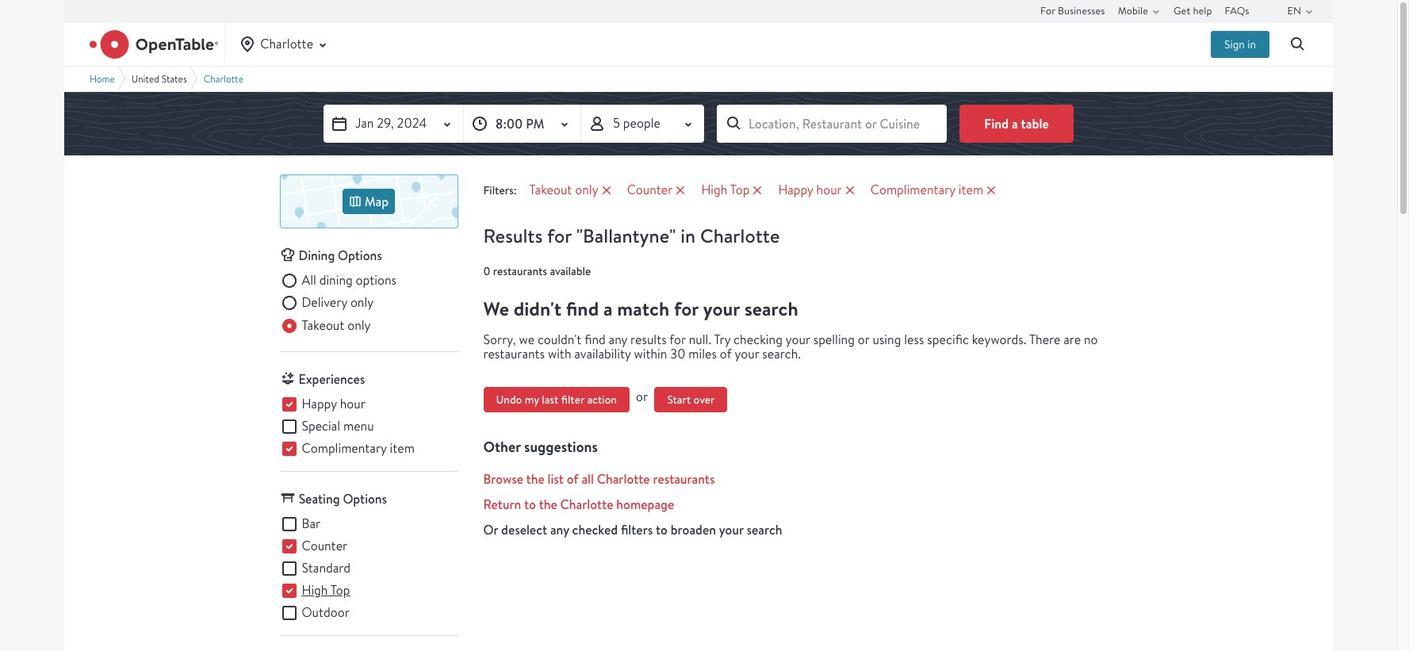 Task type: describe. For each thing, give the bounding box(es) containing it.
dining
[[319, 272, 353, 289]]

high top inside seating options group
[[302, 582, 350, 599]]

using
[[873, 331, 901, 348]]

all
[[582, 470, 594, 488]]

for businesses button
[[1040, 0, 1105, 22]]

sorry,
[[483, 331, 516, 348]]

other suggestions
[[483, 437, 598, 457]]

match
[[617, 295, 669, 322]]

0 vertical spatial to
[[524, 496, 536, 513]]

didn't
[[514, 295, 562, 322]]

options for dining options
[[338, 247, 382, 264]]

29,
[[377, 115, 394, 131]]

options
[[356, 272, 397, 289]]

All dining options radio
[[280, 271, 397, 290]]

complimentary item inside experiences group
[[302, 440, 415, 457]]

happy hour button
[[772, 181, 864, 200]]

browse the list of all charlotte restaurants return to the charlotte homepage or deselect any checked filters to broaden your search
[[483, 470, 782, 539]]

item inside complimentary item button
[[959, 182, 983, 198]]

we
[[483, 295, 509, 322]]

opentable logo image
[[90, 30, 218, 59]]

30
[[670, 346, 686, 362]]

experiences
[[299, 370, 365, 388]]

8:00 pm
[[496, 115, 544, 132]]

broaden
[[671, 521, 716, 539]]

restaurants inside . try checking your spelling or using less specific keywords. there are no restaurants with availability within 30 miles of your search.
[[483, 346, 545, 362]]

map button
[[280, 174, 458, 228]]

charlotte link
[[204, 73, 243, 85]]

bar
[[302, 516, 320, 532]]

0 vertical spatial restaurants
[[493, 264, 547, 278]]

couldn't
[[538, 331, 582, 348]]

list
[[548, 470, 564, 488]]

return to the charlotte homepage link
[[483, 495, 1118, 514]]

your up try
[[703, 295, 740, 322]]

help
[[1193, 4, 1212, 17]]

homepage
[[616, 496, 674, 513]]

filters:
[[483, 183, 517, 197]]

takeout only inside takeout only radio
[[302, 317, 371, 334]]

"ballantyne"
[[576, 223, 676, 249]]

special menu
[[302, 418, 374, 435]]

1 vertical spatial to
[[656, 521, 668, 539]]

5 people
[[613, 115, 661, 131]]

charlotte button
[[238, 23, 332, 66]]

jan 29, 2024
[[355, 115, 427, 131]]

2024
[[397, 115, 427, 131]]

8:00
[[496, 115, 523, 132]]

seating options
[[299, 490, 387, 508]]

map
[[365, 193, 389, 210]]

businesses
[[1058, 4, 1105, 17]]

Please input a Location, Restaurant or Cuisine field
[[717, 105, 947, 143]]

top inside seating options group
[[331, 582, 350, 599]]

all dining options
[[302, 272, 397, 289]]

start over button
[[654, 387, 728, 413]]

faqs button
[[1225, 0, 1250, 22]]

browse the list of all charlotte restaurants link
[[483, 470, 1118, 489]]

options for seating options
[[343, 490, 387, 508]]

in inside button
[[1248, 37, 1256, 52]]

.
[[708, 331, 712, 348]]

1 vertical spatial in
[[681, 223, 696, 249]]

high top button
[[695, 181, 772, 200]]

undo my last filter action button
[[483, 387, 630, 413]]

high top inside 'button'
[[701, 182, 750, 198]]

1 vertical spatial the
[[539, 496, 557, 513]]

restaurants inside "browse the list of all charlotte restaurants return to the charlotte homepage or deselect any checked filters to broaden your search"
[[653, 470, 715, 488]]

all
[[302, 272, 316, 289]]

0 vertical spatial find
[[566, 295, 599, 322]]

results for "ballantyne" in charlotte
[[483, 223, 780, 249]]

complimentary inside button
[[871, 182, 956, 198]]

1 vertical spatial for
[[674, 295, 699, 322]]

0 restaurants available
[[483, 264, 591, 278]]

null
[[689, 331, 708, 348]]

table
[[1021, 115, 1049, 132]]

counter button
[[621, 181, 695, 200]]

specific
[[927, 331, 969, 348]]

home
[[90, 73, 115, 85]]

. try checking your spelling or using less specific keywords. there are no restaurants with availability within 30 miles of your search.
[[483, 331, 1098, 362]]

high inside seating options group
[[302, 582, 328, 599]]

happy inside experiences group
[[302, 396, 337, 413]]

start
[[667, 393, 691, 407]]

charlotte inside charlotte dropdown button
[[260, 36, 313, 52]]

filters
[[621, 521, 653, 539]]

your inside "browse the list of all charlotte restaurants return to the charlotte homepage or deselect any checked filters to broaden your search"
[[719, 521, 744, 539]]

action
[[587, 393, 617, 407]]

your left the spelling
[[786, 331, 810, 348]]

other
[[483, 437, 521, 457]]

0 vertical spatial the
[[526, 470, 545, 488]]

get help button
[[1174, 0, 1212, 22]]

delivery only
[[302, 295, 374, 311]]

experiences group
[[280, 395, 458, 459]]

return
[[483, 496, 521, 513]]

happy hour inside button
[[778, 182, 842, 198]]

sign in button
[[1211, 31, 1270, 58]]



Task type: locate. For each thing, give the bounding box(es) containing it.
for up null
[[674, 295, 699, 322]]

hour inside button
[[816, 182, 842, 198]]

or inside . try checking your spelling or using less specific keywords. there are no restaurants with availability within 30 miles of your search.
[[858, 331, 870, 348]]

try
[[714, 331, 731, 348]]

or left using
[[858, 331, 870, 348]]

get
[[1174, 4, 1191, 17]]

0 horizontal spatial a
[[603, 295, 613, 322]]

0 vertical spatial options
[[338, 247, 382, 264]]

mobile
[[1118, 4, 1148, 17]]

in down counter button
[[681, 223, 696, 249]]

1 vertical spatial options
[[343, 490, 387, 508]]

1 vertical spatial high top
[[302, 582, 350, 599]]

happy right 'high top' 'button' on the top
[[778, 182, 813, 198]]

results
[[483, 223, 543, 249]]

1 horizontal spatial takeout only
[[529, 182, 598, 198]]

0 vertical spatial of
[[720, 346, 732, 362]]

only
[[575, 182, 598, 198], [350, 295, 374, 311], [347, 317, 371, 334]]

the
[[526, 470, 545, 488], [539, 496, 557, 513]]

keywords.
[[972, 331, 1027, 348]]

0 horizontal spatial any
[[550, 521, 569, 539]]

sign in
[[1225, 37, 1256, 52]]

takeout down delivery only radio
[[302, 317, 344, 334]]

0 vertical spatial complimentary item
[[871, 182, 983, 198]]

2 vertical spatial restaurants
[[653, 470, 715, 488]]

high right counter button
[[701, 182, 728, 198]]

1 vertical spatial hour
[[340, 396, 365, 413]]

find
[[566, 295, 599, 322], [585, 331, 606, 348]]

0 horizontal spatial top
[[331, 582, 350, 599]]

restaurants
[[493, 264, 547, 278], [483, 346, 545, 362], [653, 470, 715, 488]]

5
[[613, 115, 620, 131]]

item
[[959, 182, 983, 198], [390, 440, 415, 457]]

1 horizontal spatial any
[[609, 331, 627, 348]]

0 vertical spatial search
[[745, 295, 798, 322]]

the left 'list'
[[526, 470, 545, 488]]

0 vertical spatial or
[[858, 331, 870, 348]]

0 horizontal spatial hour
[[340, 396, 365, 413]]

top down standard at the bottom left of the page
[[331, 582, 350, 599]]

0 vertical spatial in
[[1248, 37, 1256, 52]]

people
[[623, 115, 661, 131]]

0 vertical spatial takeout
[[529, 182, 572, 198]]

standard
[[302, 560, 351, 577]]

or left start
[[636, 389, 648, 405]]

home link
[[90, 73, 115, 85]]

happy hour
[[778, 182, 842, 198], [302, 396, 365, 413]]

1 horizontal spatial high
[[701, 182, 728, 198]]

0 horizontal spatial high
[[302, 582, 328, 599]]

0 horizontal spatial takeout
[[302, 317, 344, 334]]

states
[[162, 73, 187, 85]]

with
[[548, 346, 571, 362]]

0 vertical spatial counter
[[627, 182, 673, 198]]

high top down standard at the bottom left of the page
[[302, 582, 350, 599]]

high top right counter button
[[701, 182, 750, 198]]

checking
[[734, 331, 783, 348]]

1 horizontal spatial top
[[730, 182, 750, 198]]

1 vertical spatial complimentary item
[[302, 440, 415, 457]]

search up checking
[[745, 295, 798, 322]]

seating options group
[[280, 515, 458, 623]]

0 vertical spatial only
[[575, 182, 598, 198]]

0 vertical spatial hour
[[816, 182, 842, 198]]

1 vertical spatial item
[[390, 440, 415, 457]]

Takeout only radio
[[280, 316, 371, 335]]

1 horizontal spatial counter
[[627, 182, 673, 198]]

to up deselect in the left of the page
[[524, 496, 536, 513]]

takeout
[[529, 182, 572, 198], [302, 317, 344, 334]]

restaurants right 0
[[493, 264, 547, 278]]

1 vertical spatial counter
[[302, 538, 348, 554]]

takeout only button
[[523, 181, 621, 200]]

1 vertical spatial happy hour
[[302, 396, 365, 413]]

the down 'list'
[[539, 496, 557, 513]]

for up available
[[547, 223, 572, 249]]

last
[[542, 393, 559, 407]]

undo my last filter action
[[496, 393, 617, 407]]

get help
[[1174, 4, 1212, 17]]

counter up standard at the bottom left of the page
[[302, 538, 348, 554]]

only up "ballantyne"
[[575, 182, 598, 198]]

sign
[[1225, 37, 1245, 52]]

mobile button
[[1118, 0, 1166, 22]]

en
[[1288, 4, 1301, 17]]

1 vertical spatial happy
[[302, 396, 337, 413]]

counter inside button
[[627, 182, 673, 198]]

pm
[[526, 115, 544, 132]]

outdoor
[[302, 604, 350, 621]]

only for takeout only radio
[[347, 317, 371, 334]]

1 vertical spatial complimentary
[[302, 440, 387, 457]]

1 vertical spatial high
[[302, 582, 328, 599]]

faqs
[[1225, 4, 1250, 17]]

2 vertical spatial only
[[347, 317, 371, 334]]

only inside button
[[575, 182, 598, 198]]

any left checked
[[550, 521, 569, 539]]

a right find
[[1012, 115, 1018, 132]]

Delivery only radio
[[280, 294, 374, 313]]

or
[[858, 331, 870, 348], [636, 389, 648, 405]]

a
[[1012, 115, 1018, 132], [603, 295, 613, 322]]

hour up menu
[[340, 396, 365, 413]]

0 vertical spatial for
[[547, 223, 572, 249]]

united states
[[131, 73, 187, 85]]

takeout right filters:
[[529, 182, 572, 198]]

filter
[[561, 393, 584, 407]]

browse
[[483, 470, 523, 488]]

0 vertical spatial top
[[730, 182, 750, 198]]

takeout inside radio
[[302, 317, 344, 334]]

search
[[745, 295, 798, 322], [747, 521, 782, 539]]

0 horizontal spatial to
[[524, 496, 536, 513]]

0 horizontal spatial happy
[[302, 396, 337, 413]]

high up the outdoor
[[302, 582, 328, 599]]

jan 29, 2024 button
[[324, 105, 463, 143]]

dining options
[[299, 247, 382, 264]]

0 horizontal spatial takeout only
[[302, 317, 371, 334]]

1 vertical spatial only
[[350, 295, 374, 311]]

0 horizontal spatial complimentary item
[[302, 440, 415, 457]]

takeout only right filters:
[[529, 182, 598, 198]]

1 horizontal spatial of
[[720, 346, 732, 362]]

united
[[131, 73, 159, 85]]

0 horizontal spatial happy hour
[[302, 396, 365, 413]]

or
[[483, 521, 498, 539]]

availability
[[574, 346, 631, 362]]

my
[[525, 393, 539, 407]]

deselect
[[501, 521, 547, 539]]

0 horizontal spatial of
[[567, 470, 579, 488]]

complimentary item
[[871, 182, 983, 198], [302, 440, 415, 457]]

dining options group
[[280, 271, 458, 339]]

happy hour inside experiences group
[[302, 396, 365, 413]]

1 horizontal spatial happy hour
[[778, 182, 842, 198]]

happy up special
[[302, 396, 337, 413]]

menu
[[343, 418, 374, 435]]

0 vertical spatial complimentary
[[871, 182, 956, 198]]

find a table button
[[960, 105, 1074, 143]]

0 horizontal spatial complimentary
[[302, 440, 387, 457]]

restaurants left the "with"
[[483, 346, 545, 362]]

any inside "browse the list of all charlotte restaurants return to the charlotte homepage or deselect any checked filters to broaden your search"
[[550, 521, 569, 539]]

hour inside experiences group
[[340, 396, 365, 413]]

your right broaden at the bottom of the page
[[719, 521, 744, 539]]

only for delivery only radio
[[350, 295, 374, 311]]

0 vertical spatial happy
[[778, 182, 813, 198]]

find
[[984, 115, 1009, 132]]

to right filters
[[656, 521, 668, 539]]

takeout only inside takeout only button
[[529, 182, 598, 198]]

takeout inside button
[[529, 182, 572, 198]]

less
[[904, 331, 924, 348]]

happy inside happy hour button
[[778, 182, 813, 198]]

1 vertical spatial top
[[331, 582, 350, 599]]

hour
[[816, 182, 842, 198], [340, 396, 365, 413]]

search inside "browse the list of all charlotte restaurants return to the charlotte homepage or deselect any checked filters to broaden your search"
[[747, 521, 782, 539]]

of inside "browse the list of all charlotte restaurants return to the charlotte homepage or deselect any checked filters to broaden your search"
[[567, 470, 579, 488]]

no
[[1084, 331, 1098, 348]]

0 vertical spatial happy hour
[[778, 182, 842, 198]]

0 horizontal spatial item
[[390, 440, 415, 457]]

1 horizontal spatial complimentary
[[871, 182, 956, 198]]

1 horizontal spatial complimentary item
[[871, 182, 983, 198]]

1 vertical spatial a
[[603, 295, 613, 322]]

item inside experiences group
[[390, 440, 415, 457]]

0 horizontal spatial high top
[[302, 582, 350, 599]]

en button
[[1288, 0, 1319, 22]]

options up all dining options
[[338, 247, 382, 264]]

None field
[[717, 105, 947, 143]]

your right try
[[735, 346, 759, 362]]

complimentary item button
[[864, 181, 1006, 200]]

options right seating
[[343, 490, 387, 508]]

1 horizontal spatial high top
[[701, 182, 750, 198]]

checked
[[572, 521, 618, 539]]

we didn't find a match for your search
[[483, 295, 798, 322]]

complimentary inside experiences group
[[302, 440, 387, 457]]

find a table
[[984, 115, 1049, 132]]

1 vertical spatial find
[[585, 331, 606, 348]]

suggestions
[[524, 437, 598, 457]]

of right "."
[[720, 346, 732, 362]]

0 vertical spatial high top
[[701, 182, 750, 198]]

special
[[302, 418, 340, 435]]

1 vertical spatial search
[[747, 521, 782, 539]]

1 horizontal spatial happy
[[778, 182, 813, 198]]

1 vertical spatial any
[[550, 521, 569, 539]]

takeout only
[[529, 182, 598, 198], [302, 317, 371, 334]]

of inside . try checking your spelling or using less specific keywords. there are no restaurants with availability within 30 miles of your search.
[[720, 346, 732, 362]]

happy hour up special menu
[[302, 396, 365, 413]]

any left results
[[609, 331, 627, 348]]

1 horizontal spatial to
[[656, 521, 668, 539]]

jan
[[355, 115, 374, 131]]

1 vertical spatial takeout only
[[302, 317, 371, 334]]

0 vertical spatial high
[[701, 182, 728, 198]]

restaurants up homepage on the left of page
[[653, 470, 715, 488]]

of left all in the left of the page
[[567, 470, 579, 488]]

search icon image
[[1289, 35, 1308, 54]]

1 vertical spatial or
[[636, 389, 648, 405]]

only down the delivery only
[[347, 317, 371, 334]]

miles
[[689, 346, 717, 362]]

hour down please input a location, restaurant or cuisine field
[[816, 182, 842, 198]]

1 horizontal spatial takeout
[[529, 182, 572, 198]]

start over
[[667, 393, 715, 407]]

to
[[524, 496, 536, 513], [656, 521, 668, 539]]

1 horizontal spatial or
[[858, 331, 870, 348]]

for
[[1040, 4, 1056, 17]]

counter inside seating options group
[[302, 538, 348, 554]]

search down return to the charlotte homepage link
[[747, 521, 782, 539]]

undo
[[496, 393, 522, 407]]

top left happy hour button
[[730, 182, 750, 198]]

happy hour down please input a location, restaurant or cuisine field
[[778, 182, 842, 198]]

high inside 'high top' 'button'
[[701, 182, 728, 198]]

any
[[609, 331, 627, 348], [550, 521, 569, 539]]

0 vertical spatial takeout only
[[529, 182, 598, 198]]

1 vertical spatial takeout
[[302, 317, 344, 334]]

complimentary
[[871, 182, 956, 198], [302, 440, 387, 457]]

0 vertical spatial any
[[609, 331, 627, 348]]

0 vertical spatial a
[[1012, 115, 1018, 132]]

in right sign
[[1248, 37, 1256, 52]]

takeout only down the delivery only
[[302, 317, 371, 334]]

1 vertical spatial restaurants
[[483, 346, 545, 362]]

counter up 'results for "ballantyne" in charlotte'
[[627, 182, 673, 198]]

over
[[694, 393, 715, 407]]

0 horizontal spatial or
[[636, 389, 648, 405]]

1 horizontal spatial hour
[[816, 182, 842, 198]]

1 horizontal spatial in
[[1248, 37, 1256, 52]]

within
[[634, 346, 667, 362]]

search.
[[762, 346, 801, 362]]

available
[[550, 264, 591, 278]]

1 horizontal spatial a
[[1012, 115, 1018, 132]]

a inside button
[[1012, 115, 1018, 132]]

find up sorry, we couldn't find any results for null
[[566, 295, 599, 322]]

2 vertical spatial for
[[670, 331, 686, 348]]

for businesses
[[1040, 4, 1105, 17]]

spelling
[[813, 331, 855, 348]]

complimentary item inside button
[[871, 182, 983, 198]]

0 horizontal spatial in
[[681, 223, 696, 249]]

only down all dining options
[[350, 295, 374, 311]]

top inside 'button'
[[730, 182, 750, 198]]

find right couldn't
[[585, 331, 606, 348]]

options
[[338, 247, 382, 264], [343, 490, 387, 508]]

0 vertical spatial item
[[959, 182, 983, 198]]

0 horizontal spatial counter
[[302, 538, 348, 554]]

a up sorry, we couldn't find any results for null
[[603, 295, 613, 322]]

1 vertical spatial of
[[567, 470, 579, 488]]

for left null
[[670, 331, 686, 348]]

1 horizontal spatial item
[[959, 182, 983, 198]]



Task type: vqa. For each thing, say whether or not it's contained in the screenshot.
industry
no



